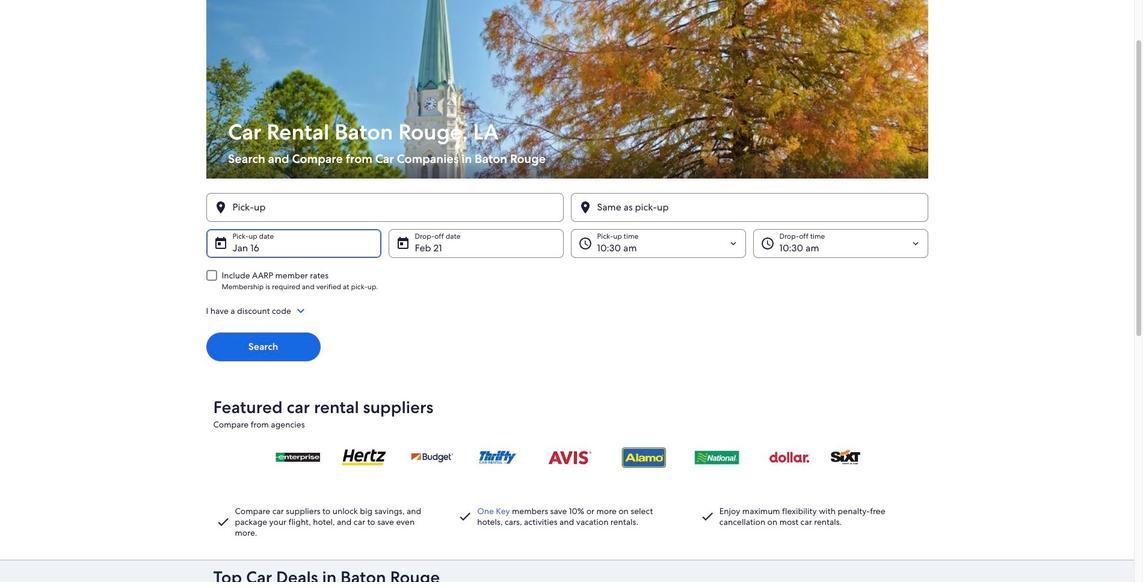 Task type: locate. For each thing, give the bounding box(es) containing it.
breadcrumbs region
[[0, 0, 1135, 561]]



Task type: describe. For each thing, give the bounding box(es) containing it.
car suppliers logo image
[[213, 435, 921, 479]]



Task type: vqa. For each thing, say whether or not it's contained in the screenshot.
VIP Access to the bottom
no



